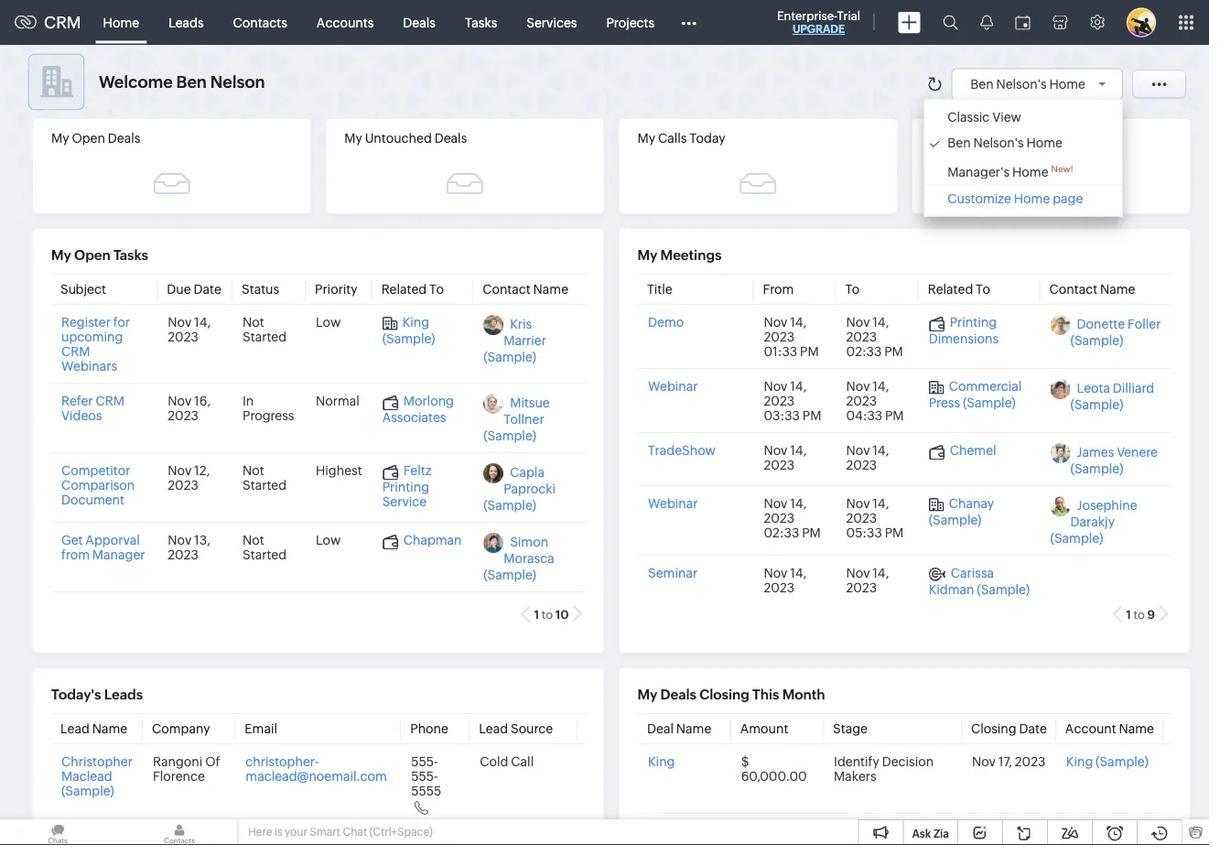 Task type: locate. For each thing, give the bounding box(es) containing it.
2 vertical spatial started
[[243, 547, 287, 562]]

(sample) down marrier
[[484, 349, 537, 364]]

contact up the kris
[[483, 282, 531, 296]]

1 horizontal spatial leads
[[169, 15, 204, 30]]

ben nelson's home link
[[971, 76, 1114, 91], [930, 136, 1118, 150]]

1 vertical spatial closing
[[971, 721, 1017, 736]]

0 horizontal spatial tasks
[[114, 247, 148, 263]]

1 vertical spatial open
[[74, 247, 111, 263]]

deal name
[[647, 721, 711, 736]]

1 low from the top
[[316, 315, 341, 329]]

(sample) down paprocki
[[484, 498, 537, 512]]

2 not from the top
[[243, 463, 264, 478]]

1 horizontal spatial closing
[[971, 721, 1017, 736]]

king (sample) link for account
[[1066, 754, 1149, 769]]

demo link
[[648, 315, 684, 329]]

1 horizontal spatial to
[[845, 282, 860, 296]]

14, inside nov 14, 2023 05:33 pm
[[873, 496, 889, 511]]

related right priority link
[[382, 282, 427, 296]]

(sample) for mitsue tollner (sample)
[[484, 428, 537, 443]]

ben for ben nelson's home link to the top
[[971, 76, 994, 91]]

0 vertical spatial 01:33
[[764, 344, 797, 359]]

1 not from the top
[[243, 315, 264, 329]]

webinar down tradeshow
[[648, 496, 698, 511]]

carissa
[[951, 566, 994, 580]]

lead up cold
[[479, 721, 508, 736]]

1 horizontal spatial 1
[[1127, 608, 1132, 621]]

nov 12, 2023
[[168, 463, 210, 492]]

started down the status link
[[243, 329, 287, 344]]

0 vertical spatial crm
[[44, 13, 81, 32]]

nov 14, 2023 for not
[[168, 315, 211, 344]]

0 horizontal spatial contact
[[483, 282, 531, 296]]

1 1 from the left
[[534, 608, 539, 621]]

simon morasca (sample)
[[484, 534, 555, 582]]

competitor comparison document
[[61, 463, 135, 507]]

james venere (sample) link
[[1071, 445, 1158, 476]]

02:33 left 05:33
[[764, 525, 799, 540]]

tasks
[[465, 15, 498, 30], [114, 247, 148, 263]]

60,000.00
[[741, 769, 807, 783]]

contacts link
[[219, 0, 302, 44]]

(sample) for kris marrier (sample)
[[484, 349, 537, 364]]

1 vertical spatial printing
[[382, 479, 430, 494]]

0 horizontal spatial to
[[542, 608, 553, 621]]

not for 12,
[[243, 463, 264, 478]]

0 horizontal spatial 03:33
[[764, 408, 800, 423]]

name right account
[[1119, 721, 1154, 736]]

chanay
[[949, 496, 994, 511]]

closing date
[[971, 721, 1047, 736]]

1 vertical spatial nov 14, 2023 01:33 pm
[[764, 566, 819, 609]]

(sample) for josephine darakjy (sample)
[[1051, 531, 1103, 545]]

account
[[1065, 721, 1117, 736]]

0 vertical spatial ben nelson's home
[[971, 76, 1086, 91]]

webinar link down tradeshow
[[648, 496, 698, 511]]

not started
[[243, 315, 287, 344], [243, 463, 287, 492], [243, 533, 287, 562]]

1 horizontal spatial related to link
[[928, 282, 990, 296]]

2 vertical spatial crm
[[96, 393, 125, 408]]

deal name link
[[647, 721, 711, 736]]

pm inside nov 14, 2023 04:33 pm
[[885, 408, 904, 423]]

2 webinar link from the top
[[648, 496, 698, 511]]

ben nelson's home link down the classic view 'link'
[[930, 136, 1118, 150]]

search image
[[943, 15, 959, 30]]

ben up classic view
[[971, 76, 994, 91]]

crm left home link
[[44, 13, 81, 32]]

nov 14, 2023 05:33 pm
[[846, 496, 904, 540]]

nelson's up the classic view 'link'
[[997, 76, 1047, 91]]

1 vertical spatial leads
[[952, 131, 987, 146]]

Other Modules field
[[670, 8, 709, 37]]

ben left the 'nelson'
[[176, 73, 207, 91]]

christopher- maclead@noemail.com
[[246, 754, 387, 783]]

not right 12,
[[243, 463, 264, 478]]

to left 10
[[542, 608, 553, 621]]

(sample) for christopher maclead (sample)
[[61, 783, 114, 798]]

1 horizontal spatial printing
[[950, 315, 997, 329]]

source
[[511, 721, 553, 736]]

1 horizontal spatial 03:33
[[846, 595, 882, 609]]

my leads
[[931, 131, 987, 146]]

josephine
[[1077, 498, 1138, 512]]

1 for my open tasks
[[534, 608, 539, 621]]

1 related to link from the left
[[382, 282, 444, 296]]

printing down feltz at the left of page
[[382, 479, 430, 494]]

ben nelson's home link up the classic view 'link'
[[971, 76, 1114, 91]]

nov inside nov 14, 2023 04:33 pm
[[846, 379, 870, 393]]

0 vertical spatial open
[[72, 131, 105, 146]]

ben nelson's home for the bottom ben nelson's home link
[[948, 136, 1063, 150]]

0 horizontal spatial 1
[[534, 608, 539, 621]]

0 vertical spatial webinar
[[648, 379, 698, 393]]

2 555- from the top
[[411, 769, 438, 783]]

date right due
[[194, 282, 221, 296]]

0 vertical spatial low
[[316, 315, 341, 329]]

3 started from the top
[[243, 547, 287, 562]]

ben down classic
[[948, 136, 971, 150]]

document
[[61, 492, 125, 507]]

nelson's
[[997, 76, 1047, 91], [974, 136, 1024, 150]]

0 horizontal spatial leads
[[104, 687, 143, 703]]

to left 9
[[1134, 608, 1146, 621]]

mitsue tollner (sample)
[[484, 395, 550, 443]]

king up "morlong"
[[403, 315, 430, 329]]

0 horizontal spatial closing
[[700, 687, 750, 703]]

to for my meetings
[[1134, 608, 1146, 621]]

2023 inside nov 14, 2023 05:33 pm
[[846, 511, 877, 525]]

not for 13,
[[243, 533, 264, 547]]

0 vertical spatial leads
[[169, 15, 204, 30]]

0 vertical spatial nov 14, 2023 02:33 pm
[[846, 315, 903, 359]]

tollner
[[504, 412, 545, 426]]

deals up the deal name link
[[661, 687, 697, 703]]

1 to from the left
[[430, 282, 444, 296]]

555- up 5555
[[411, 754, 438, 769]]

1 horizontal spatial related
[[928, 282, 973, 296]]

create menu element
[[887, 0, 932, 44]]

2 vertical spatial not
[[243, 533, 264, 547]]

related up printing dimensions link
[[928, 282, 973, 296]]

1 vertical spatial 02:33
[[764, 525, 799, 540]]

smart
[[310, 826, 341, 838]]

king down account
[[1066, 754, 1093, 769]]

2 started from the top
[[243, 478, 287, 492]]

(sample) inside james venere (sample)
[[1071, 461, 1124, 476]]

cold
[[480, 754, 509, 769]]

1 vertical spatial nov 14, 2023 03:33 pm
[[846, 566, 904, 609]]

ben nelson's home down the view
[[948, 136, 1063, 150]]

leads up the lead name link
[[104, 687, 143, 703]]

03:33 left 04:33
[[764, 408, 800, 423]]

related to link right priority link
[[382, 282, 444, 296]]

contact name up donette at the top of page
[[1050, 282, 1136, 296]]

0 horizontal spatial lead
[[60, 721, 90, 736]]

king (sample) link down account name at bottom
[[1066, 754, 1149, 769]]

king (sample) up "morlong"
[[382, 315, 435, 345]]

0 vertical spatial king (sample) link
[[382, 315, 435, 345]]

tasks up for
[[114, 247, 148, 263]]

tasks right deals "link"
[[465, 15, 498, 30]]

1 started from the top
[[243, 329, 287, 344]]

0 vertical spatial nov 14, 2023 03:33 pm
[[764, 379, 821, 423]]

company
[[152, 721, 210, 736]]

0 horizontal spatial contact name
[[483, 282, 569, 296]]

1 vertical spatial webinar link
[[648, 496, 698, 511]]

nov 16, 2023
[[168, 393, 211, 423]]

2 horizontal spatial leads
[[952, 131, 987, 146]]

2 to from the left
[[845, 282, 860, 296]]

nov 14, 2023 03:33 pm down 05:33
[[846, 566, 904, 609]]

in
[[243, 393, 254, 408]]

home up new!
[[1027, 136, 1063, 150]]

0 horizontal spatial related to link
[[382, 282, 444, 296]]

1 01:33 from the top
[[764, 344, 797, 359]]

(ctrl+space)
[[370, 826, 433, 838]]

2 webinar from the top
[[648, 496, 698, 511]]

(sample) inside mitsue tollner (sample)
[[484, 428, 537, 443]]

services
[[527, 15, 577, 30]]

1 not started from the top
[[243, 315, 287, 344]]

king (sample) link up "morlong"
[[382, 315, 435, 345]]

meetings
[[661, 247, 722, 263]]

(sample) down darakjy
[[1051, 531, 1103, 545]]

email link
[[245, 721, 277, 736]]

low for chapman
[[316, 533, 341, 547]]

related to link up printing dimensions link
[[928, 282, 990, 296]]

not down the status
[[243, 315, 264, 329]]

1 vertical spatial not
[[243, 463, 264, 478]]

(sample) inside commercial press (sample)
[[963, 395, 1016, 409]]

(sample) inside josephine darakjy (sample)
[[1051, 531, 1103, 545]]

lead for lead source
[[479, 721, 508, 736]]

open up subject link
[[74, 247, 111, 263]]

(sample) down christopher at the left of page
[[61, 783, 114, 798]]

0 horizontal spatial contact name link
[[483, 282, 569, 296]]

webinar for nov 14, 2023 02:33 pm
[[648, 496, 698, 511]]

crm down register
[[61, 344, 90, 359]]

0 horizontal spatial king (sample) link
[[382, 315, 435, 345]]

chats image
[[0, 820, 115, 845]]

webinar down demo link
[[648, 379, 698, 393]]

mitsue
[[510, 395, 550, 410]]

accounts
[[317, 15, 374, 30]]

nov 14, 2023 03:33 pm
[[764, 379, 821, 423], [846, 566, 904, 609]]

(sample) inside the leota dilliard (sample)
[[1071, 397, 1124, 412]]

leads down classic
[[952, 131, 987, 146]]

1 vertical spatial not started
[[243, 463, 287, 492]]

home link
[[88, 0, 154, 44]]

my for my meetings
[[638, 247, 658, 263]]

(sample) down the tollner
[[484, 428, 537, 443]]

amount
[[740, 721, 788, 736]]

(sample) down morasca
[[484, 567, 537, 582]]

ben nelson's home
[[971, 76, 1086, 91], [948, 136, 1063, 150]]

(sample) down donette at the top of page
[[1071, 333, 1124, 348]]

priority link
[[315, 282, 358, 296]]

nov 13, 2023
[[168, 533, 211, 562]]

(sample) inside capla paprocki (sample)
[[484, 498, 537, 512]]

home down manager's home new!
[[1014, 191, 1051, 206]]

nov inside 'nov 16, 2023'
[[168, 393, 192, 408]]

projects
[[607, 15, 655, 30]]

date up nov 17, 2023
[[1019, 721, 1047, 736]]

closing
[[700, 687, 750, 703], [971, 721, 1017, 736]]

makers
[[834, 769, 877, 783]]

(sample) down james
[[1071, 461, 1124, 476]]

started right "13,"
[[243, 547, 287, 562]]

2023 inside nov 14, 2023 04:33 pm
[[846, 393, 877, 408]]

printing
[[950, 315, 997, 329], [382, 479, 430, 494]]

(sample) for leota dilliard (sample)
[[1071, 397, 1124, 412]]

started for nov 12, 2023
[[243, 478, 287, 492]]

webinar link
[[648, 379, 698, 393], [648, 496, 698, 511]]

3 not from the top
[[243, 533, 264, 547]]

14,
[[194, 315, 211, 329], [790, 315, 807, 329], [873, 315, 889, 329], [790, 379, 807, 393], [873, 379, 889, 393], [790, 443, 807, 457], [873, 443, 889, 457], [790, 496, 807, 511], [873, 496, 889, 511], [790, 566, 807, 580], [873, 566, 889, 580]]

home up customize home page link at top
[[1013, 165, 1049, 179]]

printing inside printing dimensions
[[950, 315, 997, 329]]

low down priority link
[[316, 315, 341, 329]]

0 horizontal spatial date
[[194, 282, 221, 296]]

search element
[[932, 0, 970, 45]]

(sample) for capla paprocki (sample)
[[484, 498, 537, 512]]

1 horizontal spatial tasks
[[465, 15, 498, 30]]

contact up donette at the top of page
[[1050, 282, 1098, 296]]

0 horizontal spatial nov 14, 2023 02:33 pm
[[764, 496, 821, 540]]

0 vertical spatial 03:33
[[764, 408, 800, 423]]

0 vertical spatial printing
[[950, 315, 997, 329]]

2 horizontal spatial nov 14, 2023
[[846, 443, 889, 472]]

(sample) inside the kris marrier (sample)
[[484, 349, 537, 364]]

pm
[[800, 344, 819, 359], [884, 344, 903, 359], [802, 408, 821, 423], [885, 408, 904, 423], [802, 525, 821, 540], [885, 525, 904, 540], [800, 595, 819, 609], [885, 595, 904, 609]]

(sample) down carissa
[[977, 581, 1030, 596]]

lead down today's
[[60, 721, 90, 736]]

1 vertical spatial crm
[[61, 344, 90, 359]]

(sample) inside chanay (sample)
[[929, 512, 982, 526]]

deals left tasks link
[[403, 15, 436, 30]]

3 not started from the top
[[243, 533, 287, 562]]

closing left this
[[700, 687, 750, 703]]

my for my untouched deals
[[345, 131, 362, 146]]

nov 14, 2023
[[168, 315, 211, 344], [764, 443, 807, 472], [846, 443, 889, 472]]

2 horizontal spatial to
[[976, 282, 990, 296]]

not started right "13,"
[[243, 533, 287, 562]]

1 webinar from the top
[[648, 379, 698, 393]]

1 horizontal spatial to
[[1134, 608, 1146, 621]]

email
[[245, 721, 277, 736]]

projects link
[[592, 0, 670, 44]]

name up donette at the top of page
[[1100, 282, 1136, 296]]

seminar link
[[648, 566, 697, 580]]

2 horizontal spatial king
[[1066, 754, 1093, 769]]

2 1 from the left
[[1127, 608, 1132, 621]]

1 horizontal spatial 02:33
[[846, 344, 882, 359]]

normal
[[316, 393, 360, 408]]

(sample) down commercial
[[963, 395, 1016, 409]]

02:33 up nov 14, 2023 04:33 pm
[[846, 344, 882, 359]]

nelson's down the view
[[974, 136, 1024, 150]]

555- down phone link
[[411, 769, 438, 783]]

king (sample) link for related
[[382, 315, 435, 345]]

contact name link up donette at the top of page
[[1050, 282, 1136, 296]]

1 vertical spatial king (sample) link
[[1066, 754, 1149, 769]]

open
[[72, 131, 105, 146], [74, 247, 111, 263]]

1 vertical spatial started
[[243, 478, 287, 492]]

closing up 17,
[[971, 721, 1017, 736]]

donette foller (sample) link
[[1071, 316, 1161, 348]]

ben nelson's home up the classic view 'link'
[[971, 76, 1086, 91]]

king down deal at the bottom
[[648, 754, 675, 769]]

in progress
[[243, 393, 294, 423]]

0 horizontal spatial king
[[403, 315, 430, 329]]

not started down the status link
[[243, 315, 287, 344]]

(sample) down chanay
[[929, 512, 982, 526]]

nov 14, 2023 02:33 pm down the to link
[[846, 315, 903, 359]]

2 contact name from the left
[[1050, 282, 1136, 296]]

webinar link for nov 14, 2023 02:33 pm
[[648, 496, 698, 511]]

nov 14, 2023 03:33 pm left 04:33
[[764, 379, 821, 423]]

2 not started from the top
[[243, 463, 287, 492]]

(sample) down leota
[[1071, 397, 1124, 412]]

leads for today's leads
[[104, 687, 143, 703]]

1 to from the left
[[542, 608, 553, 621]]

name for account name link
[[1119, 721, 1154, 736]]

1 vertical spatial webinar
[[648, 496, 698, 511]]

james
[[1077, 445, 1114, 459]]

new!
[[1052, 163, 1074, 174]]

1 horizontal spatial contact name
[[1050, 282, 1136, 296]]

12,
[[194, 463, 210, 478]]

1 left 10
[[534, 608, 539, 621]]

started right 12,
[[243, 478, 287, 492]]

1 555- from the top
[[411, 754, 438, 769]]

related to up printing dimensions link
[[928, 282, 990, 296]]

leads up welcome ben nelson
[[169, 15, 204, 30]]

2 to from the left
[[1134, 608, 1146, 621]]

nov 14, 2023 02:33 pm left 05:33
[[764, 496, 821, 540]]

1 vertical spatial 03:33
[[846, 595, 882, 609]]

due date link
[[167, 282, 221, 296]]

open down welcome
[[72, 131, 105, 146]]

(sample) inside carissa kidman (sample)
[[977, 581, 1030, 596]]

0 vertical spatial tasks
[[465, 15, 498, 30]]

not right "13,"
[[243, 533, 264, 547]]

1 related to from the left
[[382, 282, 444, 296]]

1 horizontal spatial contact name link
[[1050, 282, 1136, 296]]

name
[[534, 282, 569, 296], [1100, 282, 1136, 296], [92, 721, 127, 736], [676, 721, 711, 736], [1119, 721, 1154, 736]]

(sample) inside simon morasca (sample)
[[484, 567, 537, 582]]

contact name link up the kris
[[483, 282, 569, 296]]

0 vertical spatial date
[[194, 282, 221, 296]]

0 vertical spatial not started
[[243, 315, 287, 344]]

highest
[[316, 463, 362, 478]]

1 nov 14, 2023 01:33 pm from the top
[[764, 315, 819, 359]]

1 vertical spatial ben nelson's home
[[948, 136, 1063, 150]]

1 horizontal spatial date
[[1019, 721, 1047, 736]]

rangoni of florence
[[153, 754, 220, 783]]

printing up dimensions
[[950, 315, 997, 329]]

feltz printing service link
[[382, 463, 432, 509]]

0 vertical spatial started
[[243, 329, 287, 344]]

mitsue tollner (sample) link
[[484, 395, 550, 443]]

0 horizontal spatial 02:33
[[764, 525, 799, 540]]

0 vertical spatial not
[[243, 315, 264, 329]]

king (sample) down account name at bottom
[[1066, 754, 1149, 769]]

2 nov 14, 2023 01:33 pm from the top
[[764, 566, 819, 609]]

king (sample) link
[[382, 315, 435, 345], [1066, 754, 1149, 769]]

0 horizontal spatial related to
[[382, 282, 444, 296]]

1 horizontal spatial nov 14, 2023
[[764, 443, 807, 472]]

contact name up the kris
[[483, 282, 569, 296]]

0 vertical spatial king (sample)
[[382, 315, 435, 345]]

name right deal at the bottom
[[676, 721, 711, 736]]

0 horizontal spatial related
[[382, 282, 427, 296]]

2 low from the top
[[316, 533, 341, 547]]

comparison
[[61, 478, 135, 492]]

1 webinar link from the top
[[648, 379, 698, 393]]

3 to from the left
[[976, 282, 990, 296]]

customize home page
[[948, 191, 1084, 206]]

0 horizontal spatial to
[[430, 282, 444, 296]]

related to right priority link
[[382, 282, 444, 296]]

0 vertical spatial closing
[[700, 687, 750, 703]]

kris marrier (sample) link
[[484, 316, 547, 364]]

1 vertical spatial 01:33
[[764, 595, 797, 609]]

1 vertical spatial nov 14, 2023 02:33 pm
[[764, 496, 821, 540]]

2 01:33 from the top
[[764, 595, 797, 609]]

date
[[194, 282, 221, 296], [1019, 721, 1047, 736]]

deals right untouched
[[435, 131, 467, 146]]

home inside manager's home new!
[[1013, 165, 1049, 179]]

(sample) inside christopher maclead (sample)
[[61, 783, 114, 798]]

webinar link down demo link
[[648, 379, 698, 393]]

crm right the refer
[[96, 393, 125, 408]]

0 vertical spatial webinar link
[[648, 379, 698, 393]]

1 vertical spatial date
[[1019, 721, 1047, 736]]

deals down welcome
[[108, 131, 140, 146]]

1 horizontal spatial contact
[[1050, 282, 1098, 296]]

1 horizontal spatial nov 14, 2023 03:33 pm
[[846, 566, 904, 609]]

1 horizontal spatial lead
[[479, 721, 508, 736]]

king
[[403, 315, 430, 329], [648, 754, 675, 769], [1066, 754, 1093, 769]]

03:33 down 05:33
[[846, 595, 882, 609]]

not started down the progress
[[243, 463, 287, 492]]

venere
[[1117, 445, 1158, 459]]

2 vertical spatial leads
[[104, 687, 143, 703]]

priority
[[315, 282, 358, 296]]

1 horizontal spatial related to
[[928, 282, 990, 296]]

lead
[[60, 721, 90, 736], [479, 721, 508, 736]]

0 horizontal spatial printing
[[382, 479, 430, 494]]

2 lead from the left
[[479, 721, 508, 736]]

2 related to from the left
[[928, 282, 990, 296]]

1 lead from the left
[[60, 721, 90, 736]]

1 vertical spatial low
[[316, 533, 341, 547]]

(sample) inside 'donette foller (sample)'
[[1071, 333, 1124, 348]]

0 horizontal spatial nov 14, 2023
[[168, 315, 211, 344]]

1 horizontal spatial king (sample) link
[[1066, 754, 1149, 769]]

lead name link
[[60, 721, 127, 736]]



Task type: describe. For each thing, give the bounding box(es) containing it.
nov 17, 2023
[[972, 754, 1046, 769]]

calendar image
[[1016, 15, 1031, 30]]

1 contact from the left
[[483, 282, 531, 296]]

donette foller (sample)
[[1071, 316, 1161, 348]]

king inside king (sample)
[[403, 315, 430, 329]]

my calls today
[[638, 131, 726, 146]]

1 horizontal spatial nov 14, 2023 02:33 pm
[[846, 315, 903, 359]]

deals link
[[389, 0, 450, 44]]

to for first related to link from right
[[976, 282, 990, 296]]

christopher
[[61, 754, 133, 769]]

commercial press (sample) link
[[929, 379, 1022, 409]]

donette
[[1077, 316, 1125, 331]]

17,
[[998, 754, 1012, 769]]

(sample) for commercial press (sample)
[[963, 395, 1016, 409]]

upgrade
[[793, 23, 845, 35]]

nov 14, 2023 01:33 pm for 02:33
[[764, 315, 819, 359]]

leota
[[1077, 381, 1110, 395]]

nov 14, 2023 01:33 pm for 03:33
[[764, 566, 819, 609]]

videos
[[61, 408, 102, 423]]

open for tasks
[[74, 247, 111, 263]]

1 to 10
[[534, 608, 569, 621]]

my for my open tasks
[[51, 247, 71, 263]]

manager's home new!
[[948, 163, 1074, 179]]

name for the lead name link
[[92, 721, 127, 736]]

2 related to link from the left
[[928, 282, 990, 296]]

not started for 12,
[[243, 463, 287, 492]]

florence
[[153, 769, 205, 783]]

webinars
[[61, 359, 117, 373]]

open for deals
[[72, 131, 105, 146]]

simon
[[510, 534, 549, 549]]

nov inside nov 12, 2023
[[168, 463, 192, 478]]

chanay (sample)
[[929, 496, 994, 526]]

$
[[741, 754, 749, 769]]

calls
[[658, 131, 687, 146]]

date for closing date
[[1019, 721, 1047, 736]]

signals image
[[981, 15, 994, 30]]

from link
[[763, 282, 794, 296]]

not started for 13,
[[243, 533, 287, 562]]

chemel
[[950, 443, 996, 457]]

to for second related to link from the right
[[430, 282, 444, 296]]

cold call
[[480, 754, 534, 769]]

my open deals
[[51, 131, 140, 146]]

rangoni
[[153, 754, 203, 769]]

ben for the bottom ben nelson's home link
[[948, 136, 971, 150]]

get apporval from manager
[[61, 533, 145, 562]]

classic
[[948, 110, 990, 125]]

deals inside "link"
[[403, 15, 436, 30]]

manager
[[92, 547, 145, 562]]

nov inside nov 14, 2023 05:33 pm
[[846, 496, 870, 511]]

capla paprocki (sample) link
[[484, 465, 556, 512]]

(sample) up "morlong"
[[382, 330, 435, 345]]

my for my calls today
[[638, 131, 656, 146]]

untouched
[[365, 131, 432, 146]]

kris marrier (sample)
[[484, 316, 547, 364]]

not for 14,
[[243, 315, 264, 329]]

apporval
[[85, 533, 140, 547]]

for
[[113, 315, 130, 329]]

low for king (sample)
[[316, 315, 341, 329]]

profile image
[[1127, 8, 1157, 37]]

2 related from the left
[[928, 282, 973, 296]]

1 vertical spatial tasks
[[114, 247, 148, 263]]

demo
[[648, 315, 684, 329]]

title link
[[647, 282, 672, 296]]

1 vertical spatial ben nelson's home link
[[930, 136, 1118, 150]]

webinar link for nov 14, 2023 03:33 pm
[[648, 379, 698, 393]]

(sample) for donette foller (sample)
[[1071, 333, 1124, 348]]

05:33
[[846, 525, 882, 540]]

nov 14, 2023 for nov
[[764, 443, 807, 472]]

to for my open tasks
[[542, 608, 553, 621]]

due
[[167, 282, 191, 296]]

accounts link
[[302, 0, 389, 44]]

14, inside nov 14, 2023 04:33 pm
[[873, 379, 889, 393]]

crm link
[[15, 13, 81, 32]]

name for the deal name link
[[676, 721, 711, 736]]

crm inside refer crm videos
[[96, 393, 125, 408]]

my for my open deals
[[51, 131, 69, 146]]

0 vertical spatial nelson's
[[997, 76, 1047, 91]]

foller
[[1128, 316, 1161, 331]]

2 contact name link from the left
[[1050, 282, 1136, 296]]

account name link
[[1065, 721, 1154, 736]]

month
[[783, 687, 826, 703]]

$ 60,000.00
[[741, 754, 807, 783]]

of
[[205, 754, 220, 769]]

printing inside feltz printing service
[[382, 479, 430, 494]]

date for due date
[[194, 282, 221, 296]]

0 vertical spatial 02:33
[[846, 344, 882, 359]]

nov inside the nov 13, 2023
[[168, 533, 192, 547]]

chapman
[[404, 533, 462, 547]]

lead for lead name
[[60, 721, 90, 736]]

name up marrier
[[534, 282, 569, 296]]

christopher-
[[246, 754, 319, 769]]

my for my deals closing this month
[[638, 687, 658, 703]]

crm inside register for upcoming crm webinars
[[61, 344, 90, 359]]

(sample) for james venere (sample)
[[1071, 461, 1124, 476]]

maclead
[[61, 769, 112, 783]]

contacts image
[[122, 820, 237, 845]]

create menu image
[[898, 11, 921, 33]]

1 for my meetings
[[1127, 608, 1132, 621]]

1 horizontal spatial king
[[648, 754, 675, 769]]

kris
[[510, 316, 532, 331]]

(sample) for simon morasca (sample)
[[484, 567, 537, 582]]

9
[[1148, 608, 1156, 621]]

1 contact name from the left
[[483, 282, 569, 296]]

2023 inside 'nov 16, 2023'
[[168, 408, 199, 423]]

today's leads
[[51, 687, 143, 703]]

started for nov 14, 2023
[[243, 329, 287, 344]]

tradeshow
[[648, 443, 716, 457]]

press
[[929, 395, 960, 409]]

trial
[[838, 9, 861, 22]]

1 related from the left
[[382, 282, 427, 296]]

leads inside leads link
[[169, 15, 204, 30]]

title
[[647, 282, 672, 296]]

0 horizontal spatial nov 14, 2023 03:33 pm
[[764, 379, 821, 423]]

(sample) down account name at bottom
[[1096, 754, 1149, 769]]

morlong associates
[[382, 393, 454, 424]]

signals element
[[970, 0, 1005, 45]]

kidman
[[929, 581, 974, 596]]

2 contact from the left
[[1050, 282, 1098, 296]]

tasks inside tasks link
[[465, 15, 498, 30]]

nov 14, 2023 04:33 pm
[[846, 379, 904, 423]]

my for my leads
[[931, 131, 949, 146]]

10
[[556, 608, 569, 621]]

josephine darakjy (sample) link
[[1051, 498, 1138, 545]]

webinar for nov 14, 2023 03:33 pm
[[648, 379, 698, 393]]

subject link
[[60, 282, 106, 296]]

ben nelson's home for ben nelson's home link to the top
[[971, 76, 1086, 91]]

not started for 14,
[[243, 315, 287, 344]]

pm inside nov 14, 2023 05:33 pm
[[885, 525, 904, 540]]

01:33 for nov 14, 2023 03:33 pm
[[764, 595, 797, 609]]

today
[[690, 131, 726, 146]]

(sample) for carissa kidman (sample)
[[977, 581, 1030, 596]]

home up the classic view 'link'
[[1050, 76, 1086, 91]]

1 vertical spatial nelson's
[[974, 136, 1024, 150]]

2023 inside nov 12, 2023
[[168, 478, 199, 492]]

subject
[[60, 282, 106, 296]]

my untouched deals
[[345, 131, 467, 146]]

call
[[511, 754, 534, 769]]

chanay (sample) link
[[929, 496, 994, 526]]

0 horizontal spatial king (sample)
[[382, 315, 435, 345]]

morasca
[[504, 551, 555, 566]]

associates
[[382, 410, 446, 424]]

welcome
[[99, 73, 173, 91]]

simon morasca (sample) link
[[484, 534, 555, 582]]

profile element
[[1116, 0, 1168, 44]]

01:33 for nov 14, 2023 02:33 pm
[[764, 344, 797, 359]]

contacts
[[233, 15, 287, 30]]

2023 inside the nov 13, 2023
[[168, 547, 199, 562]]

16,
[[194, 393, 211, 408]]

seminar
[[648, 566, 697, 580]]

tradeshow link
[[648, 443, 716, 457]]

morlong
[[404, 393, 454, 408]]

leads for my leads
[[952, 131, 987, 146]]

christopher maclead (sample)
[[61, 754, 133, 798]]

capla paprocki (sample)
[[484, 465, 556, 512]]

1 contact name link from the left
[[483, 282, 569, 296]]

1 vertical spatial king (sample)
[[1066, 754, 1149, 769]]

get apporval from manager link
[[61, 533, 145, 562]]

leota dilliard (sample) link
[[1071, 381, 1154, 412]]

printing dimensions link
[[929, 315, 999, 346]]

register for upcoming crm webinars
[[61, 315, 130, 373]]

register for upcoming crm webinars link
[[61, 315, 130, 373]]

0 vertical spatial ben nelson's home link
[[971, 76, 1114, 91]]

upcoming
[[61, 329, 123, 344]]

started for nov 13, 2023
[[243, 547, 287, 562]]

home up welcome
[[103, 15, 139, 30]]

feltz printing service
[[382, 463, 432, 509]]



Task type: vqa. For each thing, say whether or not it's contained in the screenshot.


